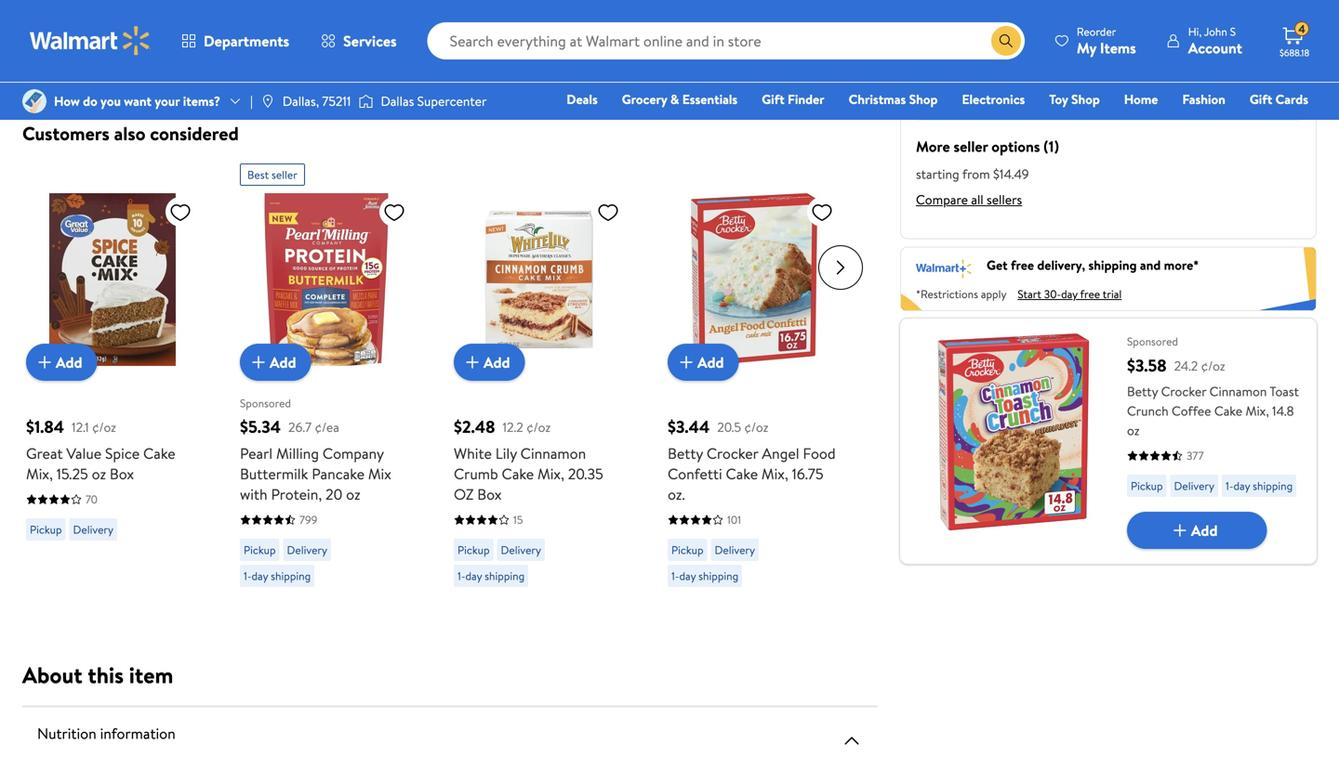 Task type: describe. For each thing, give the bounding box(es) containing it.
customers
[[22, 120, 110, 146]]

reorder my items
[[1077, 24, 1136, 58]]

search icon image
[[999, 33, 1013, 48]]

gift for finder
[[762, 90, 785, 108]]

product group containing $2.48
[[454, 156, 627, 624]]

walmart+ link
[[1245, 115, 1317, 135]]

sellers
[[987, 190, 1022, 209]]

angel
[[762, 444, 799, 464]]

about this item
[[22, 660, 173, 691]]

26.7
[[288, 418, 312, 436]]

oz inside '$1.84 12.1 ¢/oz great value spice cake mix, 15.25 oz box'
[[92, 464, 106, 484]]

grocery
[[622, 90, 667, 108]]

ebt eligible
[[951, 33, 1017, 51]]

pickup inside $3.58 group
[[1131, 479, 1163, 494]]

add up one debit link at the right top of the page
[[1181, 86, 1204, 104]]

gift finder
[[762, 90, 824, 108]]

mix, inside the $2.48 12.2 ¢/oz white lily cinnamon crumb cake mix, 20.35 oz box
[[537, 464, 564, 484]]

hi, john s account
[[1188, 24, 1242, 58]]

betty crocker cinnamon toast crunch coffee cake mix, 14.8 oz image
[[915, 334, 1112, 531]]

shop for christmas shop
[[909, 90, 938, 108]]

14.8
[[1272, 402, 1294, 420]]

reorder
[[1077, 24, 1116, 40]]

pearl milling company buttermilk pancake mix with protein, 20 oz image
[[240, 193, 413, 366]]

shipping inside banner
[[1088, 256, 1137, 274]]

add for the add button over $5.34
[[270, 352, 296, 373]]

shipping inside $3.58 group
[[1253, 479, 1293, 494]]

add to favorites list, white lily cinnamon crumb cake mix, 20.35 oz box image
[[597, 201, 619, 224]]

shipping down 101
[[699, 569, 739, 584]]

white lily cinnamon crumb cake mix, 20.35 oz box image
[[454, 193, 627, 366]]

$14.49
[[993, 165, 1029, 183]]

product group containing $5.34
[[240, 156, 413, 624]]

finder
[[788, 90, 824, 108]]

one
[[1166, 116, 1194, 134]]

¢/oz for $1.84
[[92, 418, 116, 436]]

add to list button
[[965, 86, 1052, 104]]

your
[[155, 92, 180, 110]]

one debit
[[1166, 116, 1229, 134]]

&
[[670, 90, 679, 108]]

0 vertical spatial free
[[1011, 256, 1034, 274]]

4
[[1298, 21, 1305, 37]]

add to registry
[[1181, 86, 1266, 104]]

box inside the $2.48 12.2 ¢/oz white lily cinnamon crumb cake mix, 20.35 oz box
[[477, 484, 502, 505]]

nutrition information image
[[841, 730, 863, 753]]

item
[[129, 660, 173, 691]]

15.25
[[56, 464, 88, 484]]

add to cart image for white lily cinnamon crumb cake mix, 20.35 oz box 'image'
[[461, 352, 484, 374]]

add to cart image for pearl milling company buttermilk pancake mix with protein, 20 oz image on the left top
[[247, 352, 270, 374]]

shop for toy shop
[[1071, 90, 1100, 108]]

john
[[1204, 24, 1227, 40]]

1-day shipping inside $3.58 group
[[1226, 479, 1293, 494]]

cake inside sponsored $3.58 24.2 ¢/oz betty crocker cinnamon toast crunch coffee cake mix, 14.8 oz
[[1214, 402, 1242, 420]]

my
[[1077, 38, 1096, 58]]

white
[[454, 444, 492, 464]]

delivery down 70
[[73, 522, 113, 538]]

delivery,
[[1037, 256, 1085, 274]]

best seller
[[247, 167, 297, 183]]

get
[[987, 256, 1008, 274]]

3+
[[671, 14, 684, 30]]

delivery left services
[[287, 17, 327, 33]]

 image for dallas, 75211
[[260, 94, 275, 109]]

grocery & essentials link
[[614, 89, 746, 109]]

departments button
[[166, 19, 305, 63]]

oz
[[454, 484, 474, 505]]

product group containing $3.44
[[668, 156, 841, 624]]

dallas
[[381, 92, 414, 110]]

fashion link
[[1174, 89, 1234, 109]]

one debit link
[[1158, 115, 1237, 135]]

add button for $1.84
[[26, 344, 97, 381]]

also
[[114, 120, 146, 146]]

$3.58
[[1127, 354, 1167, 378]]

101
[[727, 512, 741, 528]]

get free delivery, shipping and more* banner
[[900, 247, 1317, 312]]

to for list
[[1020, 86, 1032, 104]]

supercenter
[[417, 92, 487, 110]]

20.5
[[717, 418, 741, 436]]

¢/oz inside sponsored $3.58 24.2 ¢/oz betty crocker cinnamon toast crunch coffee cake mix, 14.8 oz
[[1201, 357, 1225, 375]]

mix
[[368, 464, 391, 484]]

20.35
[[568, 464, 603, 484]]

pickup for $2.48
[[458, 543, 490, 558]]

shipping right '3+'
[[706, 14, 746, 30]]

services
[[343, 31, 397, 51]]

and
[[1140, 256, 1161, 274]]

start
[[1018, 286, 1041, 302]]

$1.84
[[26, 416, 64, 439]]

¢/oz for $3.44
[[744, 418, 769, 436]]

buttermilk
[[240, 464, 308, 484]]

delivery inside $3.58 group
[[1174, 479, 1215, 494]]

add button for $2.48
[[454, 344, 525, 381]]

delivery down 101
[[715, 543, 755, 558]]

add button for $3.44
[[668, 344, 739, 381]]

dallas, 75211
[[283, 92, 351, 110]]

3+ day shipping
[[671, 14, 746, 30]]

christmas shop
[[849, 90, 938, 108]]

shipping down 15
[[485, 569, 525, 584]]

essentials
[[682, 90, 738, 108]]

confetti
[[668, 464, 722, 484]]

delivery down 799
[[287, 543, 327, 558]]

cinnamon inside sponsored $3.58 24.2 ¢/oz betty crocker cinnamon toast crunch coffee cake mix, 14.8 oz
[[1210, 383, 1267, 401]]

milling
[[276, 444, 319, 464]]

$3.58 group
[[900, 319, 1317, 565]]

add to list
[[994, 86, 1052, 104]]

electronics link
[[954, 89, 1033, 109]]

compare all sellers button
[[916, 190, 1022, 209]]

nutrition information
[[37, 724, 176, 744]]

16.75
[[792, 464, 824, 484]]

add for $1.84's the add button
[[56, 352, 82, 373]]

gift for cards
[[1250, 90, 1272, 108]]

24.2
[[1174, 357, 1198, 375]]

get free delivery, shipping and more*
[[987, 256, 1199, 274]]

home link
[[1116, 89, 1167, 109]]

day inside $3.58 group
[[1234, 479, 1250, 494]]

fashion
[[1182, 90, 1226, 108]]

about
[[22, 660, 82, 691]]

$3.44
[[668, 416, 710, 439]]

add for the add button for $3.44
[[697, 352, 724, 373]]

product group containing $1.84
[[26, 156, 199, 624]]

seller for best
[[272, 167, 297, 183]]

great value spice cake mix, 15.25 oz box image
[[26, 193, 199, 366]]

to for registry
[[1207, 86, 1219, 104]]

debit
[[1197, 116, 1229, 134]]

food
[[803, 444, 836, 464]]

with
[[240, 484, 267, 505]]



Task type: vqa. For each thing, say whether or not it's contained in the screenshot.
registry's to
yes



Task type: locate. For each thing, give the bounding box(es) containing it.
items?
[[183, 92, 220, 110]]

0 vertical spatial cinnamon
[[1210, 383, 1267, 401]]

ebt
[[951, 33, 973, 51]]

0 horizontal spatial oz
[[92, 464, 106, 484]]

add to favorites list, great value spice cake mix, 15.25 oz box image
[[169, 201, 192, 224]]

mix, left 14.8
[[1246, 402, 1269, 420]]

starting
[[916, 165, 959, 183]]

add button
[[26, 344, 97, 381], [240, 344, 311, 381], [454, 344, 525, 381], [668, 344, 739, 381], [1127, 512, 1267, 550]]

start 30-day free trial
[[1018, 286, 1122, 302]]

add for the add button in $3.58 group
[[1191, 521, 1218, 541]]

2 shop from the left
[[1071, 90, 1100, 108]]

Search search field
[[427, 22, 1025, 60]]

1 horizontal spatial gift
[[1250, 90, 1272, 108]]

mix, inside $3.44 20.5 ¢/oz betty crocker angel food confetti cake mix, 16.75 oz.
[[762, 464, 788, 484]]

1 vertical spatial betty
[[668, 444, 703, 464]]

pickup down oz.
[[671, 543, 704, 558]]

Walmart Site-Wide search field
[[427, 22, 1025, 60]]

1 horizontal spatial shop
[[1071, 90, 1100, 108]]

add to cart image down 377 on the right of the page
[[1169, 520, 1191, 542]]

20
[[326, 484, 343, 505]]

mix, inside '$1.84 12.1 ¢/oz great value spice cake mix, 15.25 oz box'
[[26, 464, 53, 484]]

toast
[[1270, 383, 1299, 401]]

shipping up the trial
[[1088, 256, 1137, 274]]

sponsored for $5.34
[[240, 396, 291, 411]]

sponsored $3.58 24.2 ¢/oz betty crocker cinnamon toast crunch coffee cake mix, 14.8 oz
[[1127, 334, 1299, 440]]

1 vertical spatial seller
[[272, 167, 297, 183]]

 image right |
[[260, 94, 275, 109]]

sponsored inside sponsored $3.58 24.2 ¢/oz betty crocker cinnamon toast crunch coffee cake mix, 14.8 oz
[[1127, 334, 1178, 350]]

pearl
[[240, 444, 273, 464]]

1 shop from the left
[[909, 90, 938, 108]]

add left 'list'
[[994, 86, 1017, 104]]

shop right christmas
[[909, 90, 938, 108]]

considered
[[150, 120, 239, 146]]

toy shop
[[1049, 90, 1100, 108]]

betty crocker angel food confetti cake mix, 16.75 oz. image
[[668, 193, 841, 366]]

cake left angel
[[726, 464, 758, 484]]

2 horizontal spatial oz
[[1127, 422, 1140, 440]]

¢/oz right 20.5 on the right bottom of the page
[[744, 418, 769, 436]]

sponsored up $5.34
[[240, 396, 291, 411]]

all
[[971, 190, 984, 209]]

1-day shipping down 101
[[671, 569, 739, 584]]

add button inside $3.58 group
[[1127, 512, 1267, 550]]

items
[[1100, 38, 1136, 58]]

0 vertical spatial seller
[[954, 136, 988, 156]]

*restrictions apply
[[916, 286, 1007, 302]]

add up 12.1
[[56, 352, 82, 373]]

pickup for $1.84
[[30, 522, 62, 538]]

crocker inside $3.44 20.5 ¢/oz betty crocker angel food confetti cake mix, 16.75 oz.
[[707, 444, 758, 464]]

free right get
[[1011, 256, 1034, 274]]

$2.48 12.2 ¢/oz white lily cinnamon crumb cake mix, 20.35 oz box
[[454, 416, 603, 505]]

gift inside gift cards registry
[[1250, 90, 1272, 108]]

crocker inside sponsored $3.58 24.2 ¢/oz betty crocker cinnamon toast crunch coffee cake mix, 14.8 oz
[[1161, 383, 1206, 401]]

sponsored $5.34 26.7 ¢/ea pearl milling company buttermilk pancake mix with protein, 20 oz
[[240, 396, 391, 505]]

how
[[54, 92, 80, 110]]

crocker down 20.5 on the right bottom of the page
[[707, 444, 758, 464]]

¢/oz for $2.48
[[526, 418, 551, 436]]

0 horizontal spatial to
[[1020, 86, 1032, 104]]

1 vertical spatial free
[[1080, 286, 1100, 302]]

cake
[[1214, 402, 1242, 420], [143, 444, 175, 464], [502, 464, 534, 484], [726, 464, 758, 484]]

free
[[1011, 256, 1034, 274], [1080, 286, 1100, 302]]

product group
[[26, 0, 199, 70], [454, 0, 627, 70], [26, 156, 199, 624], [240, 156, 413, 624], [454, 156, 627, 624], [668, 156, 841, 624]]

gift left finder
[[762, 90, 785, 108]]

mix, left 20.35
[[537, 464, 564, 484]]

add to cart image up $5.34
[[247, 352, 270, 374]]

add button up $5.34
[[240, 344, 311, 381]]

gift cards registry
[[1094, 90, 1308, 134]]

0 horizontal spatial betty
[[668, 444, 703, 464]]

seller inside more seller options (1) starting from $14.49 compare all sellers
[[954, 136, 988, 156]]

1- inside $3.58 group
[[1226, 479, 1234, 494]]

add inside $3.58 group
[[1191, 521, 1218, 541]]

great
[[26, 444, 63, 464]]

0 horizontal spatial  image
[[260, 94, 275, 109]]

betty down $3.44
[[668, 444, 703, 464]]

betty inside $3.44 20.5 ¢/oz betty crocker angel food confetti cake mix, 16.75 oz.
[[668, 444, 703, 464]]

registry link
[[1086, 115, 1150, 135]]

seller
[[954, 136, 988, 156], [272, 167, 297, 183]]

dallas,
[[283, 92, 319, 110]]

more
[[916, 136, 950, 156]]

sponsored
[[1127, 334, 1178, 350], [240, 396, 291, 411]]

add to cart image up $3.44
[[675, 352, 697, 374]]

more seller options (1) starting from $14.49 compare all sellers
[[916, 136, 1059, 209]]

add up 26.7
[[270, 352, 296, 373]]

want
[[124, 92, 152, 110]]

add for $2.48 the add button
[[484, 352, 510, 373]]

delivery down 377 on the right of the page
[[1174, 479, 1215, 494]]

add up the 12.2
[[484, 352, 510, 373]]

eligible
[[976, 33, 1017, 51]]

|
[[250, 92, 253, 110]]

sponsored for $3.58
[[1127, 334, 1178, 350]]

cake inside $3.44 20.5 ¢/oz betty crocker angel food confetti cake mix, 16.75 oz.
[[726, 464, 758, 484]]

0 horizontal spatial seller
[[272, 167, 297, 183]]

0 horizontal spatial box
[[110, 464, 134, 484]]

pickup down oz
[[458, 543, 490, 558]]

cinnamon right "lily"
[[520, 444, 586, 464]]

2 gift from the left
[[1250, 90, 1272, 108]]

¢/oz right 12.1
[[92, 418, 116, 436]]

shipping down 14.8
[[1253, 479, 1293, 494]]

home
[[1124, 90, 1158, 108]]

box inside '$1.84 12.1 ¢/oz great value spice cake mix, 15.25 oz box'
[[110, 464, 134, 484]]

0 horizontal spatial sponsored
[[240, 396, 291, 411]]

oz inside sponsored $5.34 26.7 ¢/ea pearl milling company buttermilk pancake mix with protein, 20 oz
[[346, 484, 360, 505]]

pickup
[[1131, 479, 1163, 494], [30, 522, 62, 538], [244, 543, 276, 558], [458, 543, 490, 558], [671, 543, 704, 558]]

box right oz
[[477, 484, 502, 505]]

seller for more
[[954, 136, 988, 156]]

christmas
[[849, 90, 906, 108]]

cake inside '$1.84 12.1 ¢/oz great value spice cake mix, 15.25 oz box'
[[143, 444, 175, 464]]

seller up from
[[954, 136, 988, 156]]

add to cart image up $2.48
[[461, 352, 484, 374]]

christmas shop link
[[840, 89, 946, 109]]

cards
[[1276, 90, 1308, 108]]

mix,
[[1246, 402, 1269, 420], [26, 464, 53, 484], [537, 464, 564, 484], [762, 464, 788, 484]]

(1)
[[1044, 136, 1059, 156]]

mix, left 15.25
[[26, 464, 53, 484]]

sponsored up $3.58
[[1127, 334, 1178, 350]]

add button up $1.84
[[26, 344, 97, 381]]

¢/oz right 24.2
[[1201, 357, 1225, 375]]

0 horizontal spatial shop
[[909, 90, 938, 108]]

1 vertical spatial sponsored
[[240, 396, 291, 411]]

betty up crunch
[[1127, 383, 1158, 401]]

add button up $3.44
[[668, 344, 739, 381]]

grocery & essentials
[[622, 90, 738, 108]]

delivery down 15
[[501, 543, 541, 558]]

shop
[[909, 90, 938, 108], [1071, 90, 1100, 108]]

¢/oz right the 12.2
[[526, 418, 551, 436]]

oz.
[[668, 484, 685, 505]]

add down 377 on the right of the page
[[1191, 521, 1218, 541]]

 image
[[22, 89, 46, 113]]

cake right spice
[[143, 444, 175, 464]]

mix, left 16.75
[[762, 464, 788, 484]]

options
[[992, 136, 1040, 156]]

1-day shipping
[[1226, 479, 1293, 494], [244, 569, 311, 584], [458, 569, 525, 584], [671, 569, 739, 584]]

pickup down with
[[244, 543, 276, 558]]

1 horizontal spatial cinnamon
[[1210, 383, 1267, 401]]

15
[[513, 512, 523, 528]]

¢/oz inside $3.44 20.5 ¢/oz betty crocker angel food confetti cake mix, 16.75 oz.
[[744, 418, 769, 436]]

best
[[247, 167, 269, 183]]

2 to from the left
[[1207, 86, 1219, 104]]

75211
[[322, 92, 351, 110]]

account
[[1188, 38, 1242, 58]]

oz for $3.58
[[1127, 422, 1140, 440]]

coffee
[[1172, 402, 1211, 420]]

shipping down 799
[[271, 569, 311, 584]]

¢/oz
[[1201, 357, 1225, 375], [92, 418, 116, 436], [526, 418, 551, 436], [744, 418, 769, 436]]

delivery
[[287, 17, 327, 33], [1174, 479, 1215, 494], [73, 522, 113, 538], [287, 543, 327, 558], [501, 543, 541, 558], [715, 543, 755, 558]]

walmart plus image
[[916, 256, 972, 279]]

value
[[66, 444, 102, 464]]

oz right 15.25
[[92, 464, 106, 484]]

apply
[[981, 286, 1007, 302]]

1 horizontal spatial to
[[1207, 86, 1219, 104]]

gift
[[762, 90, 785, 108], [1250, 90, 1272, 108]]

mix, inside sponsored $3.58 24.2 ¢/oz betty crocker cinnamon toast crunch coffee cake mix, 14.8 oz
[[1246, 402, 1269, 420]]

1-day shipping down 14.8
[[1226, 479, 1293, 494]]

betty inside sponsored $3.58 24.2 ¢/oz betty crocker cinnamon toast crunch coffee cake mix, 14.8 oz
[[1127, 383, 1158, 401]]

1 horizontal spatial betty
[[1127, 383, 1158, 401]]

¢/oz inside '$1.84 12.1 ¢/oz great value spice cake mix, 15.25 oz box'
[[92, 418, 116, 436]]

0 horizontal spatial crocker
[[707, 444, 758, 464]]

dallas supercenter
[[381, 92, 487, 110]]

you
[[100, 92, 121, 110]]

70
[[86, 492, 98, 508]]

day inside get free delivery, shipping and more* banner
[[1061, 286, 1078, 302]]

gift left cards
[[1250, 90, 1272, 108]]

pickup for $3.44
[[671, 543, 704, 558]]

0 vertical spatial crocker
[[1161, 383, 1206, 401]]

pickup down crunch
[[1131, 479, 1163, 494]]

1 vertical spatial cinnamon
[[520, 444, 586, 464]]

1-
[[1226, 479, 1234, 494], [244, 569, 252, 584], [458, 569, 465, 584], [671, 569, 679, 584]]

oz down crunch
[[1127, 422, 1140, 440]]

oz for $5.34
[[346, 484, 360, 505]]

1 vertical spatial crocker
[[707, 444, 758, 464]]

next slide for customers also considered list image
[[818, 246, 863, 290]]

1-day shipping down 15
[[458, 569, 525, 584]]

 image
[[358, 92, 373, 111], [260, 94, 275, 109]]

trial
[[1103, 286, 1122, 302]]

cake right coffee on the bottom right of the page
[[1214, 402, 1242, 420]]

crocker up coffee on the bottom right of the page
[[1161, 383, 1206, 401]]

registry
[[1222, 86, 1266, 104]]

from
[[962, 165, 990, 183]]

oz inside sponsored $3.58 24.2 ¢/oz betty crocker cinnamon toast crunch coffee cake mix, 14.8 oz
[[1127, 422, 1140, 440]]

1 gift from the left
[[762, 90, 785, 108]]

add button down 377 on the right of the page
[[1127, 512, 1267, 550]]

free left the trial
[[1080, 286, 1100, 302]]

seller right best
[[272, 167, 297, 183]]

sponsored inside sponsored $5.34 26.7 ¢/ea pearl milling company buttermilk pancake mix with protein, 20 oz
[[240, 396, 291, 411]]

pickup down 15.25
[[30, 522, 62, 538]]

cinnamon inside the $2.48 12.2 ¢/oz white lily cinnamon crumb cake mix, 20.35 oz box
[[520, 444, 586, 464]]

walmart+
[[1253, 116, 1308, 134]]

shipping
[[706, 14, 746, 30], [1088, 256, 1137, 274], [1253, 479, 1293, 494], [271, 569, 311, 584], [485, 569, 525, 584], [699, 569, 739, 584]]

add to cart image
[[33, 352, 56, 374]]

 image for dallas supercenter
[[358, 92, 373, 111]]

seller inside product group
[[272, 167, 297, 183]]

799
[[299, 512, 317, 528]]

s
[[1230, 24, 1236, 40]]

add to favorites list, betty crocker angel food confetti cake mix, 16.75 oz. image
[[811, 201, 833, 224]]

cinnamon left toast
[[1210, 383, 1267, 401]]

0 horizontal spatial free
[[1011, 256, 1034, 274]]

1 horizontal spatial oz
[[346, 484, 360, 505]]

add to cart image for betty crocker angel food confetti cake mix, 16.75 oz. image in the top of the page
[[675, 352, 697, 374]]

protein,
[[271, 484, 322, 505]]

1 horizontal spatial sponsored
[[1127, 334, 1178, 350]]

customers also considered
[[22, 120, 239, 146]]

1 horizontal spatial box
[[477, 484, 502, 505]]

¢/oz inside the $2.48 12.2 ¢/oz white lily cinnamon crumb cake mix, 20.35 oz box
[[526, 418, 551, 436]]

0 vertical spatial sponsored
[[1127, 334, 1178, 350]]

1-day shipping down 799
[[244, 569, 311, 584]]

12.2
[[503, 418, 523, 436]]

list
[[1036, 86, 1052, 104]]

spice
[[105, 444, 140, 464]]

add up 20.5 on the right bottom of the page
[[697, 352, 724, 373]]

1 to from the left
[[1020, 86, 1032, 104]]

deals
[[567, 90, 598, 108]]

cake right crumb
[[502, 464, 534, 484]]

crumb
[[454, 464, 498, 484]]

 image right the 75211
[[358, 92, 373, 111]]

walmart image
[[30, 26, 151, 56]]

shop right "toy"
[[1071, 90, 1100, 108]]

hi,
[[1188, 24, 1202, 40]]

¢/ea
[[315, 418, 339, 436]]

1 horizontal spatial crocker
[[1161, 383, 1206, 401]]

oz right the 20
[[346, 484, 360, 505]]

pancake
[[312, 464, 365, 484]]

0 horizontal spatial cinnamon
[[520, 444, 586, 464]]

electronics
[[962, 90, 1025, 108]]

box right the value
[[110, 464, 134, 484]]

1 horizontal spatial  image
[[358, 92, 373, 111]]

12.1
[[72, 418, 89, 436]]

377
[[1187, 448, 1204, 464]]

0 horizontal spatial gift
[[762, 90, 785, 108]]

0 vertical spatial betty
[[1127, 383, 1158, 401]]

1 horizontal spatial seller
[[954, 136, 988, 156]]

1 horizontal spatial free
[[1080, 286, 1100, 302]]

add to cart image
[[247, 352, 270, 374], [461, 352, 484, 374], [675, 352, 697, 374], [1169, 520, 1191, 542]]

add button up $2.48
[[454, 344, 525, 381]]

add to favorites list, pearl milling company buttermilk pancake mix with protein, 20 oz image
[[383, 201, 405, 224]]

gift finder link
[[753, 89, 833, 109]]

cake inside the $2.48 12.2 ¢/oz white lily cinnamon crumb cake mix, 20.35 oz box
[[502, 464, 534, 484]]



